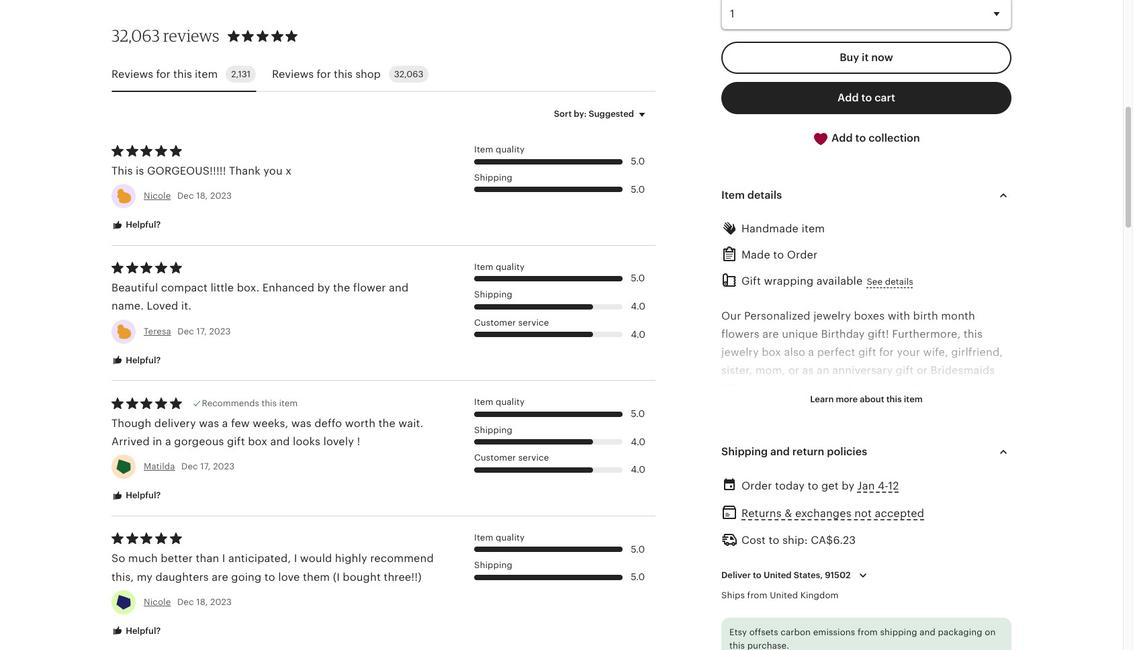 Task type: describe. For each thing, give the bounding box(es) containing it.
2 5.0 from the top
[[631, 184, 645, 195]]

name.
[[111, 300, 144, 313]]

arrived
[[111, 435, 150, 448]]

flowers
[[721, 328, 760, 340]]

see details link
[[867, 276, 913, 288]]

shipping
[[880, 628, 917, 638]]

shipping for worth
[[474, 425, 512, 435]]

returns
[[741, 507, 782, 520]]

from inside etsy offsets carbon emissions from shipping and packaging on this purchase.
[[858, 628, 878, 638]]

2023 for box.
[[209, 326, 231, 336]]

2 i from the left
[[294, 552, 297, 565]]

for down gift!
[[879, 346, 894, 359]]

states,
[[794, 570, 823, 580]]

made to order
[[741, 249, 818, 261]]

sister,
[[721, 364, 752, 377]]

item for beautiful compact little box. enhanced by the flower and name. loved it.
[[474, 262, 493, 272]]

offsets
[[749, 628, 778, 638]]

shipping for and
[[474, 290, 512, 300]]

and inside etsy offsets carbon emissions from shipping and packaging on this purchase.
[[920, 628, 936, 638]]

helpful? button for this is gorgeous!!!!! thank you x
[[101, 213, 171, 238]]

item up weeks,
[[279, 398, 298, 409]]

flower💐
[[799, 510, 848, 523]]

party,
[[904, 401, 934, 413]]

for up party,
[[913, 382, 927, 395]]

weeks,
[[253, 417, 288, 430]]

item details
[[721, 189, 782, 201]]

daffodil
[[745, 565, 786, 578]]

ships from united kingdom
[[721, 591, 839, 601]]

3 4.0 from the top
[[631, 436, 645, 447]]

mar-
[[721, 565, 745, 578]]

kingdom
[[800, 591, 839, 601]]

5.0 for this is gorgeous!!!!! thank you x
[[631, 156, 645, 167]]

gift wrapping available see details
[[741, 275, 913, 288]]

furthermore,
[[892, 328, 961, 340]]

jan 4-12 button
[[857, 476, 899, 496]]

deliver to united states, 91502 button
[[711, 562, 881, 590]]

2023 for than
[[210, 597, 232, 607]]

recommends
[[202, 398, 259, 409]]

about
[[860, 394, 884, 404]]

shipping inside "dropdown button"
[[721, 445, 768, 458]]

item up made to order
[[802, 222, 825, 235]]

2,131
[[231, 69, 251, 79]]

though
[[111, 417, 151, 430]]

shipping and return policies button
[[709, 436, 1024, 468]]

made
[[741, 249, 770, 261]]

anticipated,
[[228, 552, 291, 565]]

1 vertical spatial perfect
[[829, 382, 867, 395]]

quality for this is gorgeous!!!!! thank you x
[[496, 145, 525, 155]]

bridesmaids
[[931, 364, 995, 377]]

5.0 for beautiful compact little box. enhanced by the flower and name. loved it.
[[631, 273, 645, 284]]

nicole dec 18, 2023 for better
[[144, 597, 232, 607]]

gift inside though delivery was a few weeks, was deffo worth the wait. arrived in a gorgeous gift box and looks lovely !
[[227, 435, 245, 448]]

month
[[941, 309, 975, 322]]

tab list containing reviews for this item
[[111, 58, 656, 92]]

suggested
[[589, 109, 634, 119]]

dec for little
[[178, 326, 194, 336]]

birthday
[[821, 328, 865, 340]]

this is gorgeous!!!!! thank you x
[[111, 164, 291, 177]]

and inside though delivery was a few weeks, was deffo worth the wait. arrived in a gorgeous gift box and looks lovely !
[[270, 435, 290, 448]]

item left '2,131'
[[195, 68, 218, 80]]

see
[[867, 277, 883, 287]]

would
[[300, 552, 332, 565]]

service for beautiful compact little box. enhanced by the flower and name. loved it.
[[518, 318, 549, 328]]

quality for beautiful compact little box. enhanced by the flower and name. loved it.
[[496, 262, 525, 272]]

*********us free shipping over $35********
[[721, 474, 955, 486]]

wait.
[[398, 417, 423, 430]]

shipping for highly
[[474, 560, 512, 571]]

thank
[[229, 164, 261, 177]]

for left shop
[[317, 68, 331, 80]]

a right be
[[820, 382, 826, 395]]

little
[[210, 282, 234, 294]]

matilda
[[144, 462, 175, 472]]

carbon
[[781, 628, 811, 638]]

0 horizontal spatial from
[[747, 591, 767, 601]]

add for add to cart
[[838, 91, 859, 104]]

add to cart
[[838, 91, 895, 104]]

purchase.
[[747, 641, 789, 650]]

reviews for reviews for this item
[[111, 68, 153, 80]]

32,063 reviews
[[111, 26, 219, 46]]

mom,
[[755, 364, 785, 377]]

the inside though delivery was a few weeks, was deffo worth the wait. arrived in a gorgeous gift box and looks lovely !
[[378, 417, 396, 430]]

order today to get by jan 4-12
[[741, 479, 899, 492]]

gorgeous
[[174, 435, 224, 448]]

shop
[[355, 68, 381, 80]]

2 bridal from the left
[[937, 401, 967, 413]]

*********us
[[721, 474, 779, 486]]

to for collection
[[855, 132, 866, 145]]

can
[[781, 382, 800, 395]]

matilda dec 17, 2023
[[144, 462, 235, 472]]

to left the get
[[808, 479, 818, 492]]

this inside 'learn more about this item' dropdown button
[[886, 394, 902, 404]]

over
[[864, 474, 894, 486]]

wife,
[[923, 346, 948, 359]]

buy
[[840, 51, 859, 64]]

&
[[785, 507, 792, 520]]

reviews for this shop
[[272, 68, 381, 80]]

and inside beautiful compact little box. enhanced by the flower and name. loved it.
[[389, 282, 409, 294]]

learn more about this item button
[[800, 387, 933, 412]]

compact
[[161, 282, 208, 294]]

our
[[721, 309, 741, 322]]

17, for little
[[197, 326, 207, 336]]

to for ship:
[[769, 534, 779, 547]]

it
[[747, 382, 754, 395]]

worth
[[345, 417, 375, 430]]

💐birth
[[721, 510, 760, 523]]

in
[[153, 435, 162, 448]]

buy it now
[[840, 51, 893, 64]]

!
[[357, 435, 360, 448]]

now
[[871, 51, 893, 64]]

sort by: suggested
[[554, 109, 634, 119]]

with
[[888, 309, 910, 322]]

by inside beautiful compact little box. enhanced by the flower and name. loved it.
[[317, 282, 330, 294]]

etsy
[[729, 628, 747, 638]]

add to cart button
[[721, 82, 1011, 114]]

dec for gorgeous!!!!!
[[177, 191, 194, 201]]

this down reviews
[[173, 68, 192, 80]]

1 4.0 from the top
[[631, 301, 645, 312]]

2023 for thank
[[210, 191, 232, 201]]

1 horizontal spatial order
[[787, 249, 818, 261]]

nicole for gorgeous!!!!!
[[144, 191, 171, 201]]

this left shop
[[334, 68, 353, 80]]

(i
[[333, 571, 340, 583]]

to for order
[[773, 249, 784, 261]]

the inside beautiful compact little box. enhanced by the flower and name. loved it.
[[333, 282, 350, 294]]

helpful? for beautiful compact little box. enhanced by the flower and name. loved it.
[[124, 355, 161, 365]]

returns & exchanges not accepted
[[741, 507, 924, 520]]

1 vertical spatial gift
[[896, 364, 914, 377]]

91502
[[825, 570, 851, 580]]

32,063 for 32,063 reviews
[[111, 26, 160, 46]]

packaging
[[938, 628, 982, 638]]

this up weeks,
[[262, 398, 277, 409]]

today
[[775, 479, 805, 492]]

jun-
[[721, 620, 743, 633]]

1 i from the left
[[222, 552, 225, 565]]

18, for gorgeous!!!!!
[[196, 191, 208, 201]]



Task type: vqa. For each thing, say whether or not it's contained in the screenshot.
the with
yes



Task type: locate. For each thing, give the bounding box(es) containing it.
1 horizontal spatial was
[[291, 417, 311, 430]]

1 vertical spatial service
[[518, 453, 549, 463]]

1 vertical spatial as
[[805, 401, 816, 413]]

as down be
[[805, 401, 816, 413]]

special
[[930, 382, 967, 395]]

helpful? button down teresa link
[[101, 348, 171, 373]]

and down such at the bottom of the page
[[791, 419, 810, 432]]

4 5.0 from the top
[[631, 408, 645, 419]]

item inside dropdown button
[[721, 189, 745, 201]]

tab list
[[111, 58, 656, 92]]

4 item quality from the top
[[474, 533, 525, 543]]

by right enhanced
[[317, 282, 330, 294]]

1 horizontal spatial i
[[294, 552, 297, 565]]

daughters
[[156, 571, 209, 583]]

1 vertical spatial details
[[885, 277, 913, 287]]

are inside "our personalized jewelry boxes with birth month flowers are unique birthday gift! furthermore, this jewelry box also a perfect gift for your wife, girlfriend, sister, mom, or as an anniversary gift or bridesmaids gift. it also can be a perfect present for special occasions such as wedding, bridal party, bridal shower, engagement and more."
[[762, 328, 779, 340]]

to left love on the bottom left of the page
[[264, 571, 275, 583]]

0 horizontal spatial order
[[741, 479, 772, 492]]

dec down it.
[[178, 326, 194, 336]]

0 horizontal spatial the
[[333, 282, 350, 294]]

1 was from the left
[[199, 417, 219, 430]]

1 nicole link from the top
[[144, 191, 171, 201]]

exchanges
[[795, 507, 851, 520]]

0 vertical spatial are
[[762, 328, 779, 340]]

helpful? for this is gorgeous!!!!! thank you x
[[124, 220, 161, 230]]

more.
[[813, 419, 844, 432]]

add inside "button"
[[838, 91, 859, 104]]

perfect
[[817, 346, 855, 359], [829, 382, 867, 395]]

2023 down little
[[209, 326, 231, 336]]

add for add to collection
[[832, 132, 853, 145]]

dec down the gorgeous!!!!! at the top of the page
[[177, 191, 194, 201]]

18, for better
[[196, 597, 208, 607]]

4-
[[878, 479, 888, 492]]

2023 down this is gorgeous!!!!! thank you x
[[210, 191, 232, 201]]

1 customer service from the top
[[474, 318, 549, 328]]

quality
[[496, 145, 525, 155], [496, 262, 525, 272], [496, 397, 525, 407], [496, 533, 525, 543]]

4 helpful? from the top
[[124, 626, 161, 636]]

quality for though delivery was a few weeks, was deffo worth the wait. arrived in a gorgeous gift box and looks lovely !
[[496, 397, 525, 407]]

to right made
[[773, 249, 784, 261]]

1 horizontal spatial details
[[885, 277, 913, 287]]

for down 32,063 reviews
[[156, 68, 170, 80]]

gift up anniversary
[[858, 346, 876, 359]]

feb-
[[721, 547, 744, 559]]

3 5.0 from the top
[[631, 273, 645, 284]]

1 horizontal spatial or
[[917, 364, 928, 377]]

i up love on the bottom left of the page
[[294, 552, 297, 565]]

gift.
[[721, 382, 744, 395]]

this right about
[[886, 394, 902, 404]]

0 vertical spatial add
[[838, 91, 859, 104]]

0 horizontal spatial box
[[248, 435, 267, 448]]

nicole link for better
[[144, 597, 171, 607]]

6 5.0 from the top
[[631, 572, 645, 582]]

to inside the so much better than i anticipated, i would highly recommend this, my daughters are going to love them (i bought three!!)
[[264, 571, 275, 583]]

0 vertical spatial nicole link
[[144, 191, 171, 201]]

2 vertical spatial gift
[[227, 435, 245, 448]]

bridal down special
[[937, 401, 967, 413]]

1 vertical spatial the
[[378, 417, 396, 430]]

helpful? for though delivery was a few weeks, was deffo worth the wait. arrived in a gorgeous gift box and looks lovely !
[[124, 490, 161, 501]]

2 quality from the top
[[496, 262, 525, 272]]

helpful? button for so much better than i anticipated, i would highly recommend this, my daughters are going to love them (i bought three!!)
[[101, 619, 171, 644]]

1 vertical spatial nicole dec 18, 2023
[[144, 597, 232, 607]]

nicole link for gorgeous!!!!!
[[144, 191, 171, 201]]

by:
[[574, 109, 587, 119]]

handmade item
[[741, 222, 825, 235]]

and right shipping
[[920, 628, 936, 638]]

1 vertical spatial united
[[770, 591, 798, 601]]

2 customer from the top
[[474, 453, 516, 463]]

details
[[747, 189, 782, 201], [885, 277, 913, 287]]

details inside item details dropdown button
[[747, 189, 782, 201]]

0 vertical spatial 32,063
[[111, 26, 160, 46]]

item for so much better than i anticipated, i would highly recommend this, my daughters are going to love them (i bought three!!)
[[474, 533, 493, 543]]

helpful? down matilda
[[124, 490, 161, 501]]

item
[[474, 145, 493, 155], [721, 189, 745, 201], [474, 262, 493, 272], [474, 397, 493, 407], [474, 533, 493, 543]]

1 vertical spatial also
[[757, 382, 778, 395]]

this inside "our personalized jewelry boxes with birth month flowers are unique birthday gift! furthermore, this jewelry box also a perfect gift for your wife, girlfriend, sister, mom, or as an anniversary gift or bridesmaids gift. it also can be a perfect present for special occasions such as wedding, bridal party, bridal shower, engagement and more."
[[964, 328, 983, 340]]

box inside though delivery was a few weeks, was deffo worth the wait. arrived in a gorgeous gift box and looks lovely !
[[248, 435, 267, 448]]

flower
[[353, 282, 386, 294]]

jan
[[857, 479, 875, 492]]

helpful? down is
[[124, 220, 161, 230]]

so much better than i anticipated, i would highly recommend this, my daughters are going to love them (i bought three!!)
[[111, 552, 434, 583]]

you
[[263, 164, 283, 177]]

this down etsy
[[729, 641, 745, 650]]

reviews
[[111, 68, 153, 80], [272, 68, 314, 80]]

gift down few
[[227, 435, 245, 448]]

2 helpful? from the top
[[124, 355, 161, 365]]

helpful? down teresa at bottom
[[124, 355, 161, 365]]

2 customer service from the top
[[474, 453, 549, 463]]

0 vertical spatial also
[[784, 346, 805, 359]]

0 horizontal spatial bridal
[[871, 401, 901, 413]]

to for cart
[[861, 91, 872, 104]]

0 horizontal spatial details
[[747, 189, 782, 201]]

6.23
[[833, 534, 856, 547]]

12
[[888, 479, 899, 492]]

dec down daughters
[[177, 597, 194, 607]]

to for united
[[753, 570, 762, 580]]

beautiful
[[111, 282, 158, 294]]

$35********
[[897, 474, 955, 486]]

united down deliver to united states, 91502
[[770, 591, 798, 601]]

or down the wife,
[[917, 364, 928, 377]]

3 quality from the top
[[496, 397, 525, 407]]

a
[[808, 346, 814, 359], [820, 382, 826, 395], [222, 417, 228, 430], [165, 435, 171, 448]]

nicole link
[[144, 191, 171, 201], [144, 597, 171, 607]]

0 vertical spatial jewelry
[[813, 309, 851, 322]]

was
[[199, 417, 219, 430], [291, 417, 311, 430]]

2 service from the top
[[518, 453, 549, 463]]

united for to
[[764, 570, 792, 580]]

boxes
[[854, 309, 885, 322]]

item inside dropdown button
[[904, 394, 923, 404]]

helpful? button down is
[[101, 213, 171, 238]]

1 horizontal spatial reviews
[[272, 68, 314, 80]]

1 vertical spatial jewelry
[[721, 346, 759, 359]]

5.0 for though delivery was a few weeks, was deffo worth the wait. arrived in a gorgeous gift box and looks lovely !
[[631, 408, 645, 419]]

0 horizontal spatial i
[[222, 552, 225, 565]]

going
[[231, 571, 262, 583]]

0 horizontal spatial was
[[199, 417, 219, 430]]

0 vertical spatial gift
[[858, 346, 876, 359]]

dec for better
[[177, 597, 194, 607]]

your
[[897, 346, 920, 359]]

4 helpful? button from the top
[[101, 619, 171, 644]]

also down unique
[[784, 346, 805, 359]]

love
[[278, 571, 300, 583]]

2 18, from the top
[[196, 597, 208, 607]]

quality for so much better than i anticipated, i would highly recommend this, my daughters are going to love them (i bought three!!)
[[496, 533, 525, 543]]

0 vertical spatial nicole
[[144, 191, 171, 201]]

emissions
[[813, 628, 855, 638]]

box inside "our personalized jewelry boxes with birth month flowers are unique birthday gift! furthermore, this jewelry box also a perfect gift for your wife, girlfriend, sister, mom, or as an anniversary gift or bridesmaids gift. it also can be a perfect present for special occasions such as wedding, bridal party, bridal shower, engagement and more."
[[762, 346, 781, 359]]

5.0 for so much better than i anticipated, i would highly recommend this, my daughters are going to love them (i bought three!!)
[[631, 544, 645, 555]]

perfect down birthday
[[817, 346, 855, 359]]

0 horizontal spatial reviews
[[111, 68, 153, 80]]

the left wait.
[[378, 417, 396, 430]]

0 vertical spatial box
[[762, 346, 781, 359]]

from left shipping
[[858, 628, 878, 638]]

helpful? button for though delivery was a few weeks, was deffo worth the wait. arrived in a gorgeous gift box and looks lovely !
[[101, 484, 171, 508]]

17, down gorgeous
[[200, 462, 211, 472]]

💐birth month flower💐 jan-carnation feb-iris mar-daffodil apr-daisy may-lily jun-rose
[[721, 510, 848, 633]]

box
[[762, 346, 781, 359], [248, 435, 267, 448]]

and left return
[[770, 445, 790, 458]]

17, right teresa link
[[197, 326, 207, 336]]

1 horizontal spatial 32,063
[[394, 69, 423, 79]]

0 horizontal spatial also
[[757, 382, 778, 395]]

from up lily
[[747, 591, 767, 601]]

1 vertical spatial nicole
[[144, 597, 171, 607]]

2 or from the left
[[917, 364, 928, 377]]

reviews for reviews for this shop
[[272, 68, 314, 80]]

this
[[111, 164, 133, 177]]

1 vertical spatial by
[[842, 479, 854, 492]]

not
[[854, 507, 872, 520]]

2 was from the left
[[291, 417, 311, 430]]

add left cart
[[838, 91, 859, 104]]

delivery
[[154, 417, 196, 430]]

nicole
[[144, 191, 171, 201], [144, 597, 171, 607]]

lily
[[746, 601, 764, 614]]

18, down daughters
[[196, 597, 208, 607]]

and inside "dropdown button"
[[770, 445, 790, 458]]

1 horizontal spatial are
[[762, 328, 779, 340]]

i
[[222, 552, 225, 565], [294, 552, 297, 565]]

recommend
[[370, 552, 434, 565]]

more
[[836, 394, 858, 404]]

helpful? button for beautiful compact little box. enhanced by the flower and name. loved it.
[[101, 348, 171, 373]]

and down weeks,
[[270, 435, 290, 448]]

0 vertical spatial 18,
[[196, 191, 208, 201]]

item for though delivery was a few weeks, was deffo worth the wait. arrived in a gorgeous gift box and looks lovely !
[[474, 397, 493, 407]]

5 5.0 from the top
[[631, 544, 645, 555]]

1 horizontal spatial box
[[762, 346, 781, 359]]

buy it now button
[[721, 42, 1011, 74]]

0 vertical spatial service
[[518, 318, 549, 328]]

add to collection button
[[721, 122, 1011, 155]]

1 bridal from the left
[[871, 401, 901, 413]]

to right cost
[[769, 534, 779, 547]]

to inside "button"
[[861, 91, 872, 104]]

by right the get
[[842, 479, 854, 492]]

2 4.0 from the top
[[631, 329, 645, 340]]

united for from
[[770, 591, 798, 601]]

32,063 up "reviews for this item"
[[111, 26, 160, 46]]

18, down this is gorgeous!!!!! thank you x
[[196, 191, 208, 201]]

0 horizontal spatial 32,063
[[111, 26, 160, 46]]

1 item quality from the top
[[474, 145, 525, 155]]

sort
[[554, 109, 572, 119]]

rose
[[743, 620, 768, 633]]

customer for beautiful compact little box. enhanced by the flower and name. loved it.
[[474, 318, 516, 328]]

0 vertical spatial 17,
[[197, 326, 207, 336]]

32,063 right shop
[[394, 69, 423, 79]]

this
[[173, 68, 192, 80], [334, 68, 353, 80], [964, 328, 983, 340], [886, 394, 902, 404], [262, 398, 277, 409], [729, 641, 745, 650]]

unique
[[782, 328, 818, 340]]

0 vertical spatial details
[[747, 189, 782, 201]]

dec down gorgeous
[[181, 462, 198, 472]]

3 item quality from the top
[[474, 397, 525, 407]]

0 vertical spatial perfect
[[817, 346, 855, 359]]

gift
[[858, 346, 876, 359], [896, 364, 914, 377], [227, 435, 245, 448]]

and inside "our personalized jewelry boxes with birth month flowers are unique birthday gift! furthermore, this jewelry box also a perfect gift for your wife, girlfriend, sister, mom, or as an anniversary gift or bridesmaids gift. it also can be a perfect present for special occasions such as wedding, bridal party, bridal shower, engagement and more."
[[791, 419, 810, 432]]

order up returns
[[741, 479, 772, 492]]

jewelry down flowers
[[721, 346, 759, 359]]

nicole down is
[[144, 191, 171, 201]]

item for this is gorgeous!!!!! thank you x
[[474, 145, 493, 155]]

deffo
[[314, 417, 342, 430]]

as left "an"
[[802, 364, 814, 377]]

1 vertical spatial customer service
[[474, 453, 549, 463]]

so
[[111, 552, 125, 565]]

1 reviews from the left
[[111, 68, 153, 80]]

0 horizontal spatial or
[[788, 364, 799, 377]]

2023 down gorgeous
[[213, 462, 235, 472]]

learn
[[810, 394, 834, 404]]

1 vertical spatial customer
[[474, 453, 516, 463]]

helpful? down my
[[124, 626, 161, 636]]

was up gorgeous
[[199, 417, 219, 430]]

collection
[[869, 132, 920, 145]]

service for though delivery was a few weeks, was deffo worth the wait. arrived in a gorgeous gift box and looks lovely !
[[518, 453, 549, 463]]

1 vertical spatial are
[[212, 571, 228, 583]]

1 vertical spatial 18,
[[196, 597, 208, 607]]

1 helpful? from the top
[[124, 220, 161, 230]]

perfect up wedding,
[[829, 382, 867, 395]]

0 vertical spatial as
[[802, 364, 814, 377]]

1 vertical spatial add
[[832, 132, 853, 145]]

details up handmade
[[747, 189, 782, 201]]

ca$
[[811, 534, 833, 547]]

and right flower
[[389, 282, 409, 294]]

ships
[[721, 591, 745, 601]]

nicole dec 18, 2023 for gorgeous!!!!!
[[144, 191, 232, 201]]

1 quality from the top
[[496, 145, 525, 155]]

jewelry up birthday
[[813, 309, 851, 322]]

item quality for so much better than i anticipated, i would highly recommend this, my daughters are going to love them (i bought three!!)
[[474, 533, 525, 543]]

order
[[787, 249, 818, 261], [741, 479, 772, 492]]

this up girlfriend,
[[964, 328, 983, 340]]

reviews right '2,131'
[[272, 68, 314, 80]]

0 horizontal spatial by
[[317, 282, 330, 294]]

0 vertical spatial from
[[747, 591, 767, 601]]

0 horizontal spatial gift
[[227, 435, 245, 448]]

2 item quality from the top
[[474, 262, 525, 272]]

customer service for though delivery was a few weeks, was deffo worth the wait. arrived in a gorgeous gift box and looks lovely !
[[474, 453, 549, 463]]

nicole for better
[[144, 597, 171, 607]]

add inside button
[[832, 132, 853, 145]]

recommends this item
[[202, 398, 298, 409]]

a left few
[[222, 417, 228, 430]]

is
[[136, 164, 144, 177]]

1 horizontal spatial also
[[784, 346, 805, 359]]

add down add to cart "button" on the top of the page
[[832, 132, 853, 145]]

1 nicole from the top
[[144, 191, 171, 201]]

item quality for beautiful compact little box. enhanced by the flower and name. loved it.
[[474, 262, 525, 272]]

0 vertical spatial customer
[[474, 318, 516, 328]]

2 horizontal spatial gift
[[896, 364, 914, 377]]

are down 'personalized'
[[762, 328, 779, 340]]

1 horizontal spatial from
[[858, 628, 878, 638]]

highly
[[335, 552, 367, 565]]

1 horizontal spatial the
[[378, 417, 396, 430]]

0 vertical spatial customer service
[[474, 318, 549, 328]]

to inside dropdown button
[[753, 570, 762, 580]]

2 nicole from the top
[[144, 597, 171, 607]]

box up "mom,"
[[762, 346, 781, 359]]

dec for was
[[181, 462, 198, 472]]

or up can at bottom right
[[788, 364, 799, 377]]

our personalized jewelry boxes with birth month flowers are unique birthday gift! furthermore, this jewelry box also a perfect gift for your wife, girlfriend, sister, mom, or as an anniversary gift or bridesmaids gift. it also can be a perfect present for special occasions such as wedding, bridal party, bridal shower, engagement and more.
[[721, 309, 1011, 432]]

than
[[196, 552, 219, 565]]

learn more about this item
[[810, 394, 923, 404]]

1 service from the top
[[518, 318, 549, 328]]

2 nicole dec 18, 2023 from the top
[[144, 597, 232, 607]]

jewelry
[[813, 309, 851, 322], [721, 346, 759, 359]]

wrapping
[[764, 275, 814, 288]]

nicole link down is
[[144, 191, 171, 201]]

item quality for this is gorgeous!!!!! thank you x
[[474, 145, 525, 155]]

1 horizontal spatial by
[[842, 479, 854, 492]]

much
[[128, 552, 158, 565]]

to left cart
[[861, 91, 872, 104]]

1 helpful? button from the top
[[101, 213, 171, 238]]

1 18, from the top
[[196, 191, 208, 201]]

shipping and return policies
[[721, 445, 867, 458]]

a down unique
[[808, 346, 814, 359]]

apr-
[[721, 583, 744, 596]]

2 reviews from the left
[[272, 68, 314, 80]]

customer service for beautiful compact little box. enhanced by the flower and name. loved it.
[[474, 318, 549, 328]]

order up wrapping
[[787, 249, 818, 261]]

personalized
[[744, 309, 811, 322]]

gift down your
[[896, 364, 914, 377]]

also right it
[[757, 382, 778, 395]]

0 horizontal spatial jewelry
[[721, 346, 759, 359]]

details right see
[[885, 277, 913, 287]]

helpful? button down my
[[101, 619, 171, 644]]

are down the than
[[212, 571, 228, 583]]

was up "looks" at the left
[[291, 417, 311, 430]]

deliver to united states, 91502
[[721, 570, 851, 580]]

returns & exchanges not accepted button
[[741, 504, 924, 523]]

1 vertical spatial box
[[248, 435, 267, 448]]

free
[[782, 474, 808, 486]]

1 5.0 from the top
[[631, 156, 645, 167]]

and
[[389, 282, 409, 294], [791, 419, 810, 432], [270, 435, 290, 448], [770, 445, 790, 458], [920, 628, 936, 638]]

for
[[156, 68, 170, 80], [317, 68, 331, 80], [879, 346, 894, 359], [913, 382, 927, 395]]

a right 'in' at the bottom left of page
[[165, 435, 171, 448]]

nicole down my
[[144, 597, 171, 607]]

nicole dec 18, 2023 down daughters
[[144, 597, 232, 607]]

1 or from the left
[[788, 364, 799, 377]]

to inside button
[[855, 132, 866, 145]]

4.0
[[631, 301, 645, 312], [631, 329, 645, 340], [631, 436, 645, 447], [631, 464, 645, 475]]

cart
[[875, 91, 895, 104]]

reviews down 32,063 reviews
[[111, 68, 153, 80]]

item quality for though delivery was a few weeks, was deffo worth the wait. arrived in a gorgeous gift box and looks lovely !
[[474, 397, 525, 407]]

united inside dropdown button
[[764, 570, 792, 580]]

0 horizontal spatial are
[[212, 571, 228, 583]]

2023 down 'going'
[[210, 597, 232, 607]]

carnation
[[743, 528, 794, 541]]

i right the than
[[222, 552, 225, 565]]

1 vertical spatial nicole link
[[144, 597, 171, 607]]

on
[[985, 628, 996, 638]]

2 helpful? button from the top
[[101, 348, 171, 373]]

it.
[[181, 300, 192, 313]]

0 vertical spatial by
[[317, 282, 330, 294]]

bridal down present
[[871, 401, 901, 413]]

1 nicole dec 18, 2023 from the top
[[144, 191, 232, 201]]

to left collection
[[855, 132, 866, 145]]

customer for though delivery was a few weeks, was deffo worth the wait. arrived in a gorgeous gift box and looks lovely !
[[474, 453, 516, 463]]

get
[[821, 479, 839, 492]]

1 vertical spatial order
[[741, 479, 772, 492]]

details inside gift wrapping available see details
[[885, 277, 913, 287]]

0 vertical spatial united
[[764, 570, 792, 580]]

deliver
[[721, 570, 751, 580]]

nicole dec 18, 2023 down the gorgeous!!!!! at the top of the page
[[144, 191, 232, 201]]

1 horizontal spatial gift
[[858, 346, 876, 359]]

are inside the so much better than i anticipated, i would highly recommend this, my daughters are going to love them (i bought three!!)
[[212, 571, 228, 583]]

1 horizontal spatial bridal
[[937, 401, 967, 413]]

4 quality from the top
[[496, 533, 525, 543]]

1 customer from the top
[[474, 318, 516, 328]]

3 helpful? from the top
[[124, 490, 161, 501]]

2023 for a
[[213, 462, 235, 472]]

32,063 for 32,063
[[394, 69, 423, 79]]

helpful? button down matilda
[[101, 484, 171, 508]]

0 vertical spatial the
[[333, 282, 350, 294]]

better
[[161, 552, 193, 565]]

box down weeks,
[[248, 435, 267, 448]]

helpful? for so much better than i anticipated, i would highly recommend this, my daughters are going to love them (i bought three!!)
[[124, 626, 161, 636]]

month
[[763, 510, 796, 523]]

1 vertical spatial from
[[858, 628, 878, 638]]

this inside etsy offsets carbon emissions from shipping and packaging on this purchase.
[[729, 641, 745, 650]]

1 vertical spatial 32,063
[[394, 69, 423, 79]]

1 vertical spatial 17,
[[200, 462, 211, 472]]

cost
[[741, 534, 766, 547]]

2 nicole link from the top
[[144, 597, 171, 607]]

4 4.0 from the top
[[631, 464, 645, 475]]

dec
[[177, 191, 194, 201], [178, 326, 194, 336], [181, 462, 198, 472], [177, 597, 194, 607]]

bought
[[343, 571, 381, 583]]

0 vertical spatial order
[[787, 249, 818, 261]]

nicole link down my
[[144, 597, 171, 607]]

united up ships from united kingdom
[[764, 570, 792, 580]]

the left flower
[[333, 282, 350, 294]]

0 vertical spatial nicole dec 18, 2023
[[144, 191, 232, 201]]

item left special
[[904, 394, 923, 404]]

17, for was
[[200, 462, 211, 472]]

1 horizontal spatial jewelry
[[813, 309, 851, 322]]

3 helpful? button from the top
[[101, 484, 171, 508]]

to up daisy
[[753, 570, 762, 580]]



